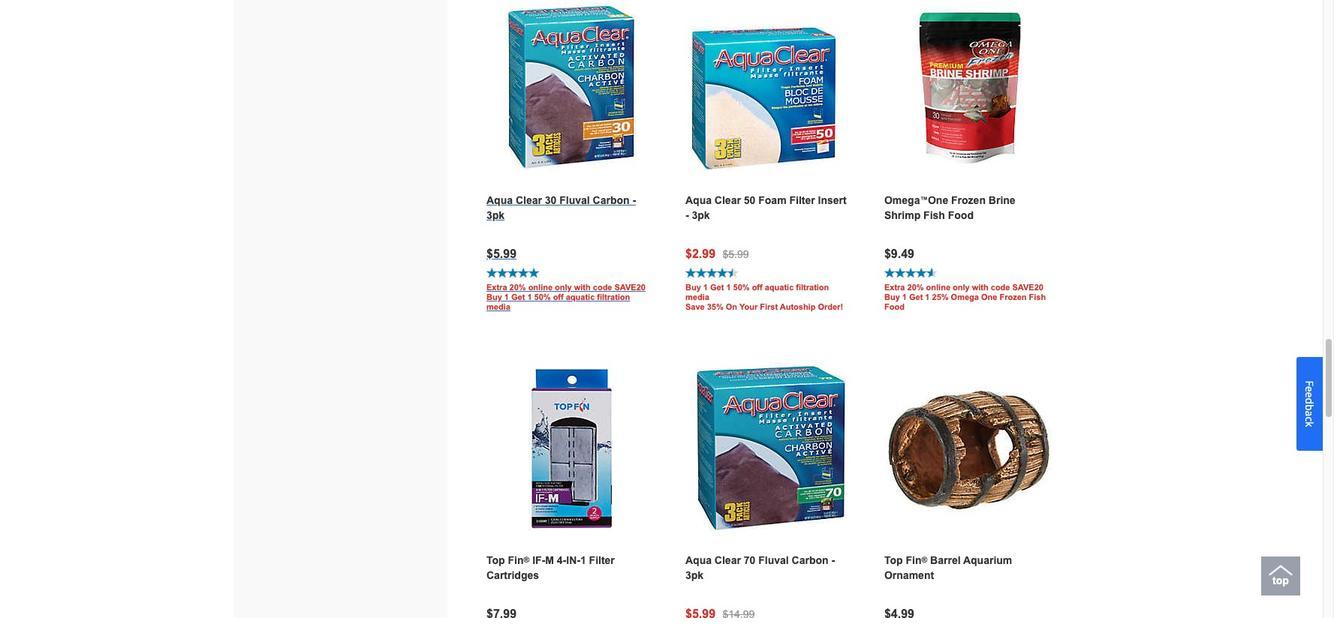 Task type: locate. For each thing, give the bounding box(es) containing it.
0 horizontal spatial fin
[[508, 555, 524, 567]]

1 vertical spatial carbon
[[792, 555, 829, 567]]

1 horizontal spatial media
[[686, 293, 709, 302]]

barrel aquarium ornament
[[885, 555, 1012, 582]]

top fin ® for barrel aquarium ornament
[[885, 555, 928, 567]]

0 vertical spatial filtration
[[796, 283, 829, 292]]

0 horizontal spatial get
[[511, 293, 525, 302]]

1 horizontal spatial get
[[710, 283, 724, 292]]

1 extra from the left
[[487, 283, 507, 292]]

top
[[487, 555, 505, 567], [885, 555, 903, 567]]

carbon inside the aqua clear 70 fluval carbon - 3pk
[[792, 555, 829, 567]]

food
[[948, 210, 974, 222], [885, 303, 905, 312]]

1 inside if-m 4-in-1 filter cartridges
[[580, 555, 586, 567]]

1 horizontal spatial buy
[[686, 283, 701, 292]]

1 top from the left
[[487, 555, 505, 567]]

0 horizontal spatial omega
[[885, 194, 920, 207]]

20% inside extra 20% online only with code save20 buy 1 get 1 25% omega one frozen fish food
[[908, 283, 924, 292]]

1 only from the left
[[555, 283, 572, 292]]

only for $9.49
[[953, 283, 970, 292]]

0 horizontal spatial $5.99
[[487, 248, 517, 261]]

k
[[1303, 422, 1317, 427]]

clear for 70
[[715, 555, 741, 567]]

0 horizontal spatial off
[[553, 293, 564, 302]]

- for aqua clear 30 fluval carbon - 3pk
[[633, 194, 636, 207]]

frozen
[[951, 194, 986, 207], [1000, 293, 1027, 302]]

0 horizontal spatial -
[[633, 194, 636, 207]]

1 horizontal spatial filtration
[[796, 283, 829, 292]]

1 horizontal spatial $5.99
[[723, 249, 749, 261]]

fluval right 70
[[759, 555, 789, 567]]

aquatic inside extra 20% online only with code save20 buy 1 get 1 50% off aquatic filtration media
[[566, 293, 595, 302]]

25%
[[932, 293, 949, 302]]

3pk inside aqua clear 30 fluval carbon - 3pk
[[487, 210, 505, 222]]

filter right in-
[[589, 555, 615, 567]]

® left 'if-'
[[524, 556, 530, 565]]

2 vertical spatial -
[[832, 555, 835, 567]]

1 vertical spatial one
[[981, 293, 998, 302]]

1 horizontal spatial 20%
[[908, 283, 924, 292]]

2 code from the left
[[991, 283, 1010, 292]]

filter
[[790, 194, 815, 207], [589, 555, 615, 567]]

0 vertical spatial frozen
[[951, 194, 986, 207]]

code for $5.99
[[593, 283, 612, 292]]

insert
[[818, 194, 847, 207]]

1 horizontal spatial carbon
[[792, 555, 829, 567]]

code inside extra 20% online only with code save20 buy 1 get 1 50% off aquatic filtration media
[[593, 283, 612, 292]]

- inside the aqua clear 70 fluval carbon - 3pk
[[832, 555, 835, 567]]

0 horizontal spatial top fin ®
[[487, 555, 530, 567]]

save20
[[615, 283, 646, 292], [1013, 283, 1044, 292]]

0 horizontal spatial only
[[555, 283, 572, 292]]

with for $5.99
[[574, 283, 591, 292]]

one
[[928, 194, 949, 207], [981, 293, 998, 302]]

0 vertical spatial aquatic
[[765, 283, 794, 292]]

1 horizontal spatial with
[[972, 283, 989, 292]]

2 horizontal spatial get
[[909, 293, 923, 302]]

buy inside extra 20% online only with code save20 buy 1 get 1 25% omega one frozen fish food
[[885, 293, 900, 302]]

1 vertical spatial filtration
[[597, 293, 630, 302]]

d
[[1303, 398, 1317, 405]]

b
[[1303, 405, 1317, 411]]

1 horizontal spatial off
[[752, 283, 763, 292]]

aqua
[[487, 194, 513, 207], [686, 194, 712, 207], [686, 555, 712, 567]]

® left barrel
[[922, 556, 928, 565]]

1 horizontal spatial one
[[981, 293, 998, 302]]

aqua left 50
[[686, 194, 712, 207]]

$2.99
[[686, 248, 716, 261]]

1 vertical spatial media
[[487, 303, 510, 312]]

fluval inside aqua clear 30 fluval carbon - 3pk
[[560, 194, 590, 207]]

one inside extra 20% online only with code save20 buy 1 get 1 25% omega one frozen fish food
[[981, 293, 998, 302]]

extra inside extra 20% online only with code save20 buy 1 get 1 50% off aquatic filtration media
[[487, 283, 507, 292]]

save20 inside extra 20% online only with code save20 buy 1 get 1 50% off aquatic filtration media
[[615, 283, 646, 292]]

food right the shrimp
[[948, 210, 974, 222]]

0 horizontal spatial save20
[[615, 283, 646, 292]]

1 horizontal spatial frozen
[[1000, 293, 1027, 302]]

aqua inside the aqua clear 70 fluval carbon - 3pk
[[686, 555, 712, 567]]

0 vertical spatial -
[[633, 194, 636, 207]]

buy
[[686, 283, 701, 292], [487, 293, 502, 302], [885, 293, 900, 302]]

1 vertical spatial fish
[[1029, 293, 1046, 302]]

1 fin from the left
[[508, 555, 524, 567]]

filtration
[[796, 283, 829, 292], [597, 293, 630, 302]]

clear left 30 at top left
[[516, 194, 542, 207]]

media
[[686, 293, 709, 302], [487, 303, 510, 312]]

1 horizontal spatial 50%
[[733, 283, 750, 292]]

carbon inside aqua clear 30 fluval carbon - 3pk
[[593, 194, 630, 207]]

first
[[760, 303, 778, 312]]

clear left 70
[[715, 555, 741, 567]]

aqua left 70
[[686, 555, 712, 567]]

top up cartridges
[[487, 555, 505, 567]]

50% inside buy 1 get 1 50% off aquatic filtration media save 35% on your first autoship order!
[[733, 283, 750, 292]]

0 horizontal spatial filtration
[[597, 293, 630, 302]]

e
[[1303, 386, 1317, 392], [1303, 392, 1317, 398]]

1 vertical spatial 50%
[[534, 293, 551, 302]]

0 vertical spatial fluval
[[560, 194, 590, 207]]

with inside extra 20% online only with code save20 buy 1 get 1 50% off aquatic filtration media
[[574, 283, 591, 292]]

filter right foam
[[790, 194, 815, 207]]

carbon right 30 at top left
[[593, 194, 630, 207]]

2 extra from the left
[[885, 283, 905, 292]]

c
[[1303, 417, 1317, 422]]

omega up the shrimp
[[885, 194, 920, 207]]

1 online from the left
[[528, 283, 553, 292]]

e down the f
[[1303, 392, 1317, 398]]

food inside extra 20% online only with code save20 buy 1 get 1 25% omega one frozen fish food
[[885, 303, 905, 312]]

get inside extra 20% online only with code save20 buy 1 get 1 50% off aquatic filtration media
[[511, 293, 525, 302]]

0 vertical spatial off
[[752, 283, 763, 292]]

3pk inside the aqua clear 70 fluval carbon - 3pk
[[686, 570, 704, 582]]

save
[[686, 303, 705, 312]]

0 vertical spatial fish
[[924, 210, 945, 222]]

aqua clear 70 fluval carbon - 3pk link
[[669, 339, 868, 619]]

online inside extra 20% online only with code save20 buy 1 get 1 25% omega one frozen fish food
[[926, 283, 951, 292]]

extra 20% online only with code save20 buy 1 get 1 50% off aquatic filtration media
[[487, 283, 646, 312]]

top fin ®
[[487, 555, 530, 567], [885, 555, 928, 567]]

only for $5.99
[[555, 283, 572, 292]]

m
[[545, 555, 554, 567]]

2 20% from the left
[[908, 283, 924, 292]]

extra
[[487, 283, 507, 292], [885, 283, 905, 292]]

1 vertical spatial food
[[885, 303, 905, 312]]

1 horizontal spatial -
[[686, 210, 689, 222]]

aquatic
[[765, 283, 794, 292], [566, 293, 595, 302]]

extra 20% online only with code save20 buy 1 get 1 25% omega one frozen fish food
[[885, 283, 1046, 312]]

0 horizontal spatial extra
[[487, 283, 507, 292]]

aqua clear 50 foam filter insert - 3pk
[[686, 194, 847, 222]]

0 vertical spatial 50%
[[733, 283, 750, 292]]

autoship
[[780, 303, 816, 312]]

code inside extra 20% online only with code save20 buy 1 get 1 25% omega one frozen fish food
[[991, 283, 1010, 292]]

1 code from the left
[[593, 283, 612, 292]]

0 horizontal spatial code
[[593, 283, 612, 292]]

save20 inside extra 20% online only with code save20 buy 1 get 1 25% omega one frozen fish food
[[1013, 283, 1044, 292]]

ornament
[[885, 570, 934, 582]]

1 horizontal spatial fluval
[[759, 555, 789, 567]]

1 horizontal spatial save20
[[1013, 283, 1044, 292]]

™
[[920, 195, 928, 204]]

1 20% from the left
[[510, 283, 526, 292]]

2 save20 from the left
[[1013, 283, 1044, 292]]

online for $5.99
[[528, 283, 553, 292]]

1 horizontal spatial top
[[885, 555, 903, 567]]

in-
[[566, 555, 580, 567]]

clear left 50
[[715, 194, 741, 207]]

20% inside extra 20% online only with code save20 buy 1 get 1 50% off aquatic filtration media
[[510, 283, 526, 292]]

clear inside the aqua clear 70 fluval carbon - 3pk
[[715, 555, 741, 567]]

2 ® from the left
[[922, 556, 928, 565]]

$5.99 inside $2.99 $5.99
[[723, 249, 749, 261]]

1 vertical spatial aquatic
[[566, 293, 595, 302]]

0 vertical spatial food
[[948, 210, 974, 222]]

clear
[[516, 194, 542, 207], [715, 194, 741, 207], [715, 555, 741, 567]]

only inside extra 20% online only with code save20 buy 1 get 1 50% off aquatic filtration media
[[555, 283, 572, 292]]

omega right 25%
[[951, 293, 979, 302]]

top up ornament
[[885, 555, 903, 567]]

with inside extra 20% online only with code save20 buy 1 get 1 25% omega one frozen fish food
[[972, 283, 989, 292]]

fin up cartridges
[[508, 555, 524, 567]]

top for barrel aquarium ornament
[[885, 555, 903, 567]]

off
[[752, 283, 763, 292], [553, 293, 564, 302]]

1 horizontal spatial omega
[[951, 293, 979, 302]]

1 horizontal spatial code
[[991, 283, 1010, 292]]

aquarium
[[963, 555, 1012, 567]]

clear inside aqua clear 50 foam filter insert - 3pk
[[715, 194, 741, 207]]

3pk for aqua clear 30 fluval carbon - 3pk
[[487, 210, 505, 222]]

0 horizontal spatial buy
[[487, 293, 502, 302]]

aqua inside aqua clear 30 fluval carbon - 3pk
[[487, 194, 513, 207]]

0 horizontal spatial ®
[[524, 556, 530, 565]]

0 horizontal spatial 50%
[[534, 293, 551, 302]]

frozen right 25%
[[1000, 293, 1027, 302]]

omega
[[885, 194, 920, 207], [951, 293, 979, 302]]

2 top from the left
[[885, 555, 903, 567]]

0 horizontal spatial fluval
[[560, 194, 590, 207]]

only
[[555, 283, 572, 292], [953, 283, 970, 292]]

20%
[[510, 283, 526, 292], [908, 283, 924, 292]]

get for $5.99
[[511, 293, 525, 302]]

$9.49
[[885, 248, 915, 261]]

fish
[[924, 210, 945, 222], [1029, 293, 1046, 302]]

code
[[593, 283, 612, 292], [991, 283, 1010, 292]]

1 ® from the left
[[524, 556, 530, 565]]

0 horizontal spatial 20%
[[510, 283, 526, 292]]

1
[[703, 283, 708, 292], [726, 283, 731, 292], [504, 293, 509, 302], [527, 293, 532, 302], [902, 293, 907, 302], [925, 293, 930, 302], [580, 555, 586, 567]]

2 e from the top
[[1303, 392, 1317, 398]]

1 horizontal spatial top fin ®
[[885, 555, 928, 567]]

1 vertical spatial off
[[553, 293, 564, 302]]

1 horizontal spatial fish
[[1029, 293, 1046, 302]]

off inside buy 1 get 1 50% off aquatic filtration media save 35% on your first autoship order!
[[752, 283, 763, 292]]

omega ™
[[885, 194, 928, 207]]

fin
[[508, 555, 524, 567], [906, 555, 922, 567]]

top fin ® up ornament
[[885, 555, 928, 567]]

carbon for aqua clear 30 fluval carbon - 3pk
[[593, 194, 630, 207]]

aqua clear 70 fluval carbon - 3pk
[[686, 555, 835, 582]]

online inside extra 20% online only with code save20 buy 1 get 1 50% off aquatic filtration media
[[528, 283, 553, 292]]

0 horizontal spatial fish
[[924, 210, 945, 222]]

1 vertical spatial -
[[686, 210, 689, 222]]

0 vertical spatial carbon
[[593, 194, 630, 207]]

1 horizontal spatial fin
[[906, 555, 922, 567]]

fin for barrel
[[906, 555, 922, 567]]

1 horizontal spatial aquatic
[[765, 283, 794, 292]]

1 horizontal spatial online
[[926, 283, 951, 292]]

2 only from the left
[[953, 283, 970, 292]]

2 horizontal spatial buy
[[885, 293, 900, 302]]

frozen inside extra 20% online only with code save20 buy 1 get 1 25% omega one frozen fish food
[[1000, 293, 1027, 302]]

one left brine
[[928, 194, 949, 207]]

0 vertical spatial filter
[[790, 194, 815, 207]]

f e e d b a c k button
[[1297, 357, 1323, 451]]

- inside aqua clear 50 foam filter insert - 3pk
[[686, 210, 689, 222]]

2 with from the left
[[972, 283, 989, 292]]

0 vertical spatial media
[[686, 293, 709, 302]]

fin up ornament
[[906, 555, 922, 567]]

0 horizontal spatial online
[[528, 283, 553, 292]]

1 horizontal spatial only
[[953, 283, 970, 292]]

food down $9.49
[[885, 303, 905, 312]]

if-
[[533, 555, 545, 567]]

3pk
[[487, 210, 505, 222], [692, 210, 710, 222], [686, 570, 704, 582]]

online
[[528, 283, 553, 292], [926, 283, 951, 292]]

®
[[524, 556, 530, 565], [922, 556, 928, 565]]

0 horizontal spatial one
[[928, 194, 949, 207]]

aqua for aqua clear 50 foam filter insert - 3pk
[[686, 194, 712, 207]]

one right 25%
[[981, 293, 998, 302]]

with
[[574, 283, 591, 292], [972, 283, 989, 292]]

0 horizontal spatial carbon
[[593, 194, 630, 207]]

1 horizontal spatial extra
[[885, 283, 905, 292]]

fluval inside the aqua clear 70 fluval carbon - 3pk
[[759, 555, 789, 567]]

clear inside aqua clear 30 fluval carbon - 3pk
[[516, 194, 542, 207]]

cartridges
[[487, 570, 539, 582]]

top fin ® for if-m 4-in-1 filter cartridges
[[487, 555, 530, 567]]

-
[[633, 194, 636, 207], [686, 210, 689, 222], [832, 555, 835, 567]]

2 online from the left
[[926, 283, 951, 292]]

$2.99 $5.99
[[686, 248, 749, 261]]

- inside aqua clear 30 fluval carbon - 3pk
[[633, 194, 636, 207]]

1 vertical spatial fluval
[[759, 555, 789, 567]]

e up d
[[1303, 386, 1317, 392]]

extra inside extra 20% online only with code save20 buy 1 get 1 25% omega one frozen fish food
[[885, 283, 905, 292]]

1 vertical spatial frozen
[[1000, 293, 1027, 302]]

only inside extra 20% online only with code save20 buy 1 get 1 25% omega one frozen fish food
[[953, 283, 970, 292]]

off inside extra 20% online only with code save20 buy 1 get 1 50% off aquatic filtration media
[[553, 293, 564, 302]]

aqua left 30 at top left
[[487, 194, 513, 207]]

1 top fin ® from the left
[[487, 555, 530, 567]]

50%
[[733, 283, 750, 292], [534, 293, 551, 302]]

0 horizontal spatial media
[[487, 303, 510, 312]]

1 with from the left
[[574, 283, 591, 292]]

1 save20 from the left
[[615, 283, 646, 292]]

1 vertical spatial omega
[[951, 293, 979, 302]]

3pk for aqua clear 70 fluval carbon - 3pk
[[686, 570, 704, 582]]

top fin ® up cartridges
[[487, 555, 530, 567]]

get
[[710, 283, 724, 292], [511, 293, 525, 302], [909, 293, 923, 302]]

$5.99
[[487, 248, 517, 261], [723, 249, 749, 261]]

fluval
[[560, 194, 590, 207], [759, 555, 789, 567]]

0 horizontal spatial with
[[574, 283, 591, 292]]

get inside extra 20% online only with code save20 buy 1 get 1 25% omega one frozen fish food
[[909, 293, 923, 302]]

® for if-
[[524, 556, 530, 565]]

aqua inside aqua clear 50 foam filter insert - 3pk
[[686, 194, 712, 207]]

frozen left brine
[[951, 194, 986, 207]]

0 horizontal spatial aquatic
[[566, 293, 595, 302]]

2 fin from the left
[[906, 555, 922, 567]]

1 horizontal spatial ®
[[922, 556, 928, 565]]

0 horizontal spatial filter
[[589, 555, 615, 567]]

buy inside extra 20% online only with code save20 buy 1 get 1 50% off aquatic filtration media
[[487, 293, 502, 302]]

2 top fin ® from the left
[[885, 555, 928, 567]]

aqua for aqua clear 70 fluval carbon - 3pk
[[686, 555, 712, 567]]

2 horizontal spatial -
[[832, 555, 835, 567]]

1 horizontal spatial filter
[[790, 194, 815, 207]]

fluval right 30 at top left
[[560, 194, 590, 207]]

0 vertical spatial one
[[928, 194, 949, 207]]

carbon right 70
[[792, 555, 829, 567]]

1 horizontal spatial food
[[948, 210, 974, 222]]

0 horizontal spatial top
[[487, 555, 505, 567]]

top for if-m 4-in-1 filter cartridges
[[487, 555, 505, 567]]

0 horizontal spatial food
[[885, 303, 905, 312]]

carbon
[[593, 194, 630, 207], [792, 555, 829, 567]]

0 horizontal spatial frozen
[[951, 194, 986, 207]]

1 vertical spatial filter
[[589, 555, 615, 567]]



Task type: vqa. For each thing, say whether or not it's contained in the screenshot.
Search icon
no



Task type: describe. For each thing, give the bounding box(es) containing it.
clear for 30
[[516, 194, 542, 207]]

4-
[[557, 555, 566, 567]]

carbon for aqua clear 70 fluval carbon - 3pk
[[792, 555, 829, 567]]

extra for $5.99
[[487, 283, 507, 292]]

20% for $9.49
[[908, 283, 924, 292]]

f
[[1303, 381, 1317, 386]]

one frozen brine shrimp fish food
[[885, 194, 1016, 222]]

save20 for $5.99
[[615, 283, 646, 292]]

get inside buy 1 get 1 50% off aquatic filtration media save 35% on your first autoship order!
[[710, 283, 724, 292]]

fish inside one frozen brine shrimp fish food
[[924, 210, 945, 222]]

fish inside extra 20% online only with code save20 buy 1 get 1 25% omega one frozen fish food
[[1029, 293, 1046, 302]]

filter inside aqua clear 50 foam filter insert - 3pk
[[790, 194, 815, 207]]

frozen inside one frozen brine shrimp fish food
[[951, 194, 986, 207]]

30
[[545, 194, 557, 207]]

one inside one frozen brine shrimp fish food
[[928, 194, 949, 207]]

buy for $9.49
[[885, 293, 900, 302]]

a
[[1303, 411, 1317, 417]]

f e e d b a c k
[[1303, 381, 1317, 427]]

foam
[[759, 194, 787, 207]]

media inside extra 20% online only with code save20 buy 1 get 1 50% off aquatic filtration media
[[487, 303, 510, 312]]

top
[[1273, 575, 1289, 587]]

clear for 50
[[715, 194, 741, 207]]

® for barrel
[[922, 556, 928, 565]]

20% for $5.99
[[510, 283, 526, 292]]

filter inside if-m 4-in-1 filter cartridges
[[589, 555, 615, 567]]

filtration inside extra 20% online only with code save20 buy 1 get 1 50% off aquatic filtration media
[[597, 293, 630, 302]]

fin for if-
[[508, 555, 524, 567]]

order!
[[818, 303, 843, 312]]

50% inside extra 20% online only with code save20 buy 1 get 1 50% off aquatic filtration media
[[534, 293, 551, 302]]

online for $9.49
[[926, 283, 951, 292]]

fluval for 70
[[759, 555, 789, 567]]

barrel
[[930, 555, 961, 567]]

filtration inside buy 1 get 1 50% off aquatic filtration media save 35% on your first autoship order!
[[796, 283, 829, 292]]

on
[[726, 303, 737, 312]]

buy 1 get 1 50% off aquatic filtration media save 35% on your first autoship order!
[[686, 283, 843, 312]]

0 vertical spatial omega
[[885, 194, 920, 207]]

aquatic inside buy 1 get 1 50% off aquatic filtration media save 35% on your first autoship order!
[[765, 283, 794, 292]]

get for $9.49
[[909, 293, 923, 302]]

buy for $5.99
[[487, 293, 502, 302]]

your
[[740, 303, 758, 312]]

3pk inside aqua clear 50 foam filter insert - 3pk
[[692, 210, 710, 222]]

brine
[[989, 194, 1016, 207]]

omega inside extra 20% online only with code save20 buy 1 get 1 25% omega one frozen fish food
[[951, 293, 979, 302]]

code for $9.49
[[991, 283, 1010, 292]]

save20 for $9.49
[[1013, 283, 1044, 292]]

food inside one frozen brine shrimp fish food
[[948, 210, 974, 222]]

media inside buy 1 get 1 50% off aquatic filtration media save 35% on your first autoship order!
[[686, 293, 709, 302]]

fluval for 30
[[560, 194, 590, 207]]

with for $9.49
[[972, 283, 989, 292]]

buy inside buy 1 get 1 50% off aquatic filtration media save 35% on your first autoship order!
[[686, 283, 701, 292]]

35%
[[707, 303, 724, 312]]

shrimp
[[885, 210, 921, 222]]

70
[[744, 555, 756, 567]]

extra for $9.49
[[885, 283, 905, 292]]

if-m 4-in-1 filter cartridges
[[487, 555, 615, 582]]

aqua clear 30 fluval carbon - 3pk
[[487, 194, 636, 222]]

- for aqua clear 70 fluval carbon - 3pk
[[832, 555, 835, 567]]

aqua for aqua clear 30 fluval carbon - 3pk
[[487, 194, 513, 207]]

back to top image
[[1269, 559, 1293, 583]]

1 e from the top
[[1303, 386, 1317, 392]]

50
[[744, 194, 756, 207]]



